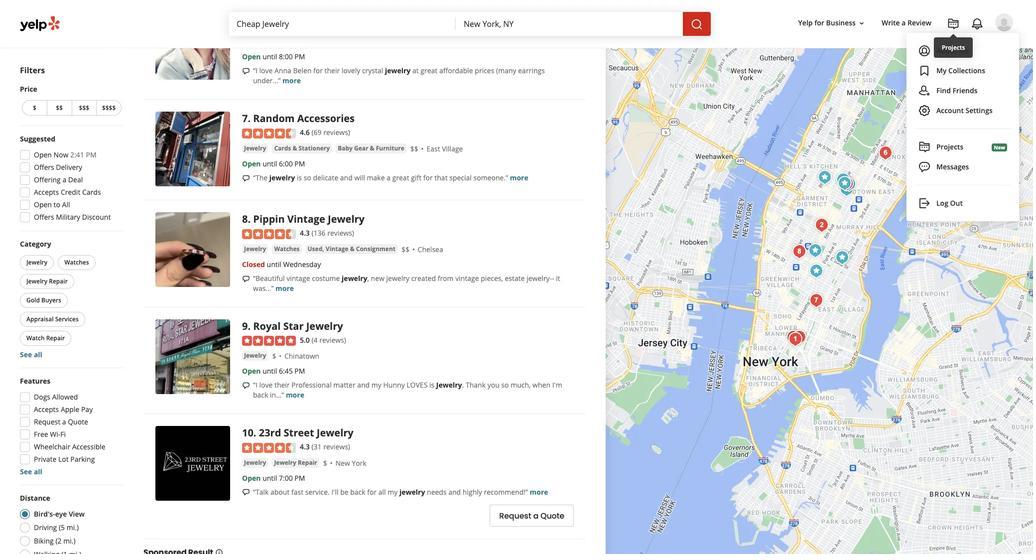 Task type: locate. For each thing, give the bounding box(es) containing it.
23rd street jewelry image
[[833, 248, 853, 267]]

1 vertical spatial quote
[[541, 510, 565, 522]]

anna up "4.5 star rating" image
[[253, 5, 279, 18]]

anna belen link
[[253, 5, 310, 18]]

1 4.3 from the top
[[300, 229, 310, 238]]

see down watch
[[20, 350, 32, 359]]

more down "beautiful
[[276, 284, 294, 293]]

1 horizontal spatial watches
[[274, 245, 300, 253]]

0 horizontal spatial jewelry repair button
[[20, 274, 74, 289]]

0 vertical spatial watches button
[[272, 244, 302, 254]]

4.3 star rating image
[[242, 229, 296, 239], [242, 443, 296, 453]]

so inside ". thank you so much, when i'm back in...""
[[502, 380, 509, 390]]

0 horizontal spatial vintage
[[287, 274, 310, 283]]

1 vertical spatial all
[[34, 467, 42, 477]]

2 4.3 star rating image from the top
[[242, 443, 296, 453]]

pm right 6:00
[[295, 159, 305, 168]]

1 see from the top
[[20, 350, 32, 359]]

highly
[[463, 487, 483, 497]]

1 vertical spatial so
[[502, 380, 509, 390]]

16 speech v2 image for 6
[[242, 67, 250, 75]]

2 see all button from the top
[[20, 467, 42, 477]]

1 16 speech v2 image from the top
[[242, 67, 250, 75]]

pm right 8:00
[[295, 52, 305, 62]]

1 horizontal spatial so
[[502, 380, 509, 390]]

1 vertical spatial love
[[259, 380, 273, 390]]

5.0
[[300, 335, 310, 345]]

1 horizontal spatial accessories
[[297, 112, 355, 125]]

1 horizontal spatial and
[[358, 380, 370, 390]]

jewelry inside , new jewelry created from vintage pieces, estate jewelry-- it was..."
[[387, 274, 410, 283]]

10
[[242, 426, 254, 440]]

2 vintage from the left
[[456, 274, 479, 283]]

new up "messages" link
[[995, 144, 1006, 151]]

0 vertical spatial new
[[995, 144, 1006, 151]]

apple
[[61, 405, 79, 414]]

request a quote inside button
[[500, 510, 565, 522]]

8:00
[[279, 52, 293, 62]]

$$ left $$$ button
[[56, 104, 63, 112]]

0 horizontal spatial 23rd street jewelry image
[[156, 426, 230, 501]]

my left needs
[[388, 487, 398, 497]]

out
[[951, 198, 964, 208]]

write
[[882, 18, 901, 28]]

cards inside group
[[82, 187, 101, 197]]

1 vertical spatial belen
[[293, 66, 312, 75]]

pippin vintage jewelry image
[[156, 213, 230, 287], [790, 242, 810, 261]]

jewelry
[[385, 66, 411, 75], [270, 173, 295, 182], [342, 274, 368, 283], [387, 274, 410, 283], [400, 487, 425, 497]]

0 vertical spatial jewelry repair
[[26, 277, 68, 286]]

open until 6:00 pm
[[242, 159, 305, 168]]

accessories up 4.6 (69 reviews)
[[297, 112, 355, 125]]

2 vertical spatial $$
[[402, 245, 410, 254]]

see up distance
[[20, 467, 32, 477]]

. left pippin
[[248, 213, 251, 226]]

reviews) right (31
[[324, 442, 350, 452]]

reviews) for 8 . pippin vintage jewelry
[[328, 229, 354, 238]]

royal star jewelry image
[[156, 319, 230, 394], [787, 328, 807, 348]]

jewelry button
[[285, 37, 311, 47], [242, 143, 268, 153], [242, 244, 268, 254], [20, 255, 54, 270], [242, 351, 268, 361], [242, 458, 268, 468]]

request a quote up fi
[[34, 417, 88, 427]]

1 none field from the left
[[237, 18, 448, 29]]

delivery
[[56, 163, 82, 172]]

0 vertical spatial group
[[17, 134, 124, 225]]

10 . 23rd street jewelry
[[242, 426, 354, 440]]

1 vertical spatial 4.3 star rating image
[[242, 443, 296, 453]]

24 add friend v2 image
[[919, 85, 931, 97]]

all for category
[[34, 350, 42, 359]]

gear
[[354, 144, 369, 152]]

0 vertical spatial $$
[[56, 104, 63, 112]]

jewelry down 6:00
[[270, 173, 295, 182]]

jewelry up closed
[[244, 245, 266, 253]]

more link for pippin vintage jewelry
[[276, 284, 294, 293]]

see all for features
[[20, 467, 42, 477]]

until for 23rd
[[263, 473, 277, 483]]

$ left the upper
[[315, 37, 319, 47]]

i'm
[[553, 380, 563, 390]]

accessories
[[244, 37, 279, 46], [297, 112, 355, 125]]

0 vertical spatial 4.3 star rating image
[[242, 229, 296, 239]]

credit
[[61, 187, 80, 197]]

0 horizontal spatial is
[[297, 173, 302, 182]]

7:00
[[279, 473, 293, 483]]

4.3 left (31
[[300, 442, 310, 452]]

vintage inside , new jewelry created from vintage pieces, estate jewelry-- it was..."
[[456, 274, 479, 283]]

under..."
[[253, 76, 281, 85]]

2 vertical spatial group
[[17, 376, 124, 477]]

2 horizontal spatial $$
[[411, 144, 419, 153]]

1 vintage from the left
[[287, 274, 310, 283]]

0 vertical spatial request a quote
[[34, 417, 88, 427]]

request a quote down the recommend!"
[[500, 510, 565, 522]]

2 none field from the left
[[464, 18, 676, 29]]

jewelry button down '4.6 star rating' image
[[242, 143, 268, 153]]

& inside baby gear & furniture button
[[370, 144, 375, 152]]

my collections link
[[915, 61, 1012, 81]]

so left the 'delicate'
[[304, 173, 311, 182]]

1 vertical spatial random accessories image
[[807, 290, 827, 310]]

love up under..."
[[259, 66, 273, 75]]

for left lovely
[[314, 66, 323, 75]]

2 offers from the top
[[34, 212, 54, 222]]

see all for category
[[20, 350, 42, 359]]

new left york
[[336, 458, 350, 468]]

"i for royal star jewelry
[[253, 380, 258, 390]]

until left 6:00
[[263, 159, 277, 168]]

offering
[[34, 175, 61, 184]]

open left to
[[34, 200, 52, 209]]

2 "i from the top
[[253, 380, 258, 390]]

accepts for accepts credit cards
[[34, 187, 59, 197]]

1 vertical spatial east
[[427, 144, 440, 153]]

gold
[[26, 296, 40, 305]]

more link for random accessories
[[510, 173, 529, 182]]

0 horizontal spatial $$
[[56, 104, 63, 112]]

. left thank
[[462, 380, 464, 390]]

offers up offering
[[34, 163, 54, 172]]

none field near
[[464, 18, 676, 29]]

open to all
[[34, 200, 70, 209]]

$$$ button
[[72, 100, 96, 116]]

24 message v2 image
[[919, 161, 931, 173]]

see all down private at the bottom of page
[[20, 467, 42, 477]]

watches link
[[272, 244, 302, 254]]

1 horizontal spatial pippin vintage jewelry image
[[790, 242, 810, 261]]

1 horizontal spatial quote
[[541, 510, 565, 522]]

raineri jewelers image
[[790, 327, 810, 347]]

great inside at great affordable prices (many earrings under..."
[[421, 66, 438, 75]]

group containing category
[[18, 239, 124, 360]]

1 vertical spatial anna
[[275, 66, 292, 75]]

cards
[[274, 144, 291, 152], [82, 187, 101, 197]]

accessories down "4.5 star rating" image
[[244, 37, 279, 46]]

none field find
[[237, 18, 448, 29]]

1 horizontal spatial my
[[388, 487, 398, 497]]

0 horizontal spatial pippin vintage jewelry image
[[156, 213, 230, 287]]

jewelry link down '4.6 star rating' image
[[242, 143, 268, 153]]

jewelry link up open until 7:00 pm
[[242, 458, 268, 468]]

and right the matter
[[358, 380, 370, 390]]

and left highly
[[449, 487, 461, 497]]

jewelry link up closed
[[242, 244, 268, 254]]

projects
[[937, 142, 964, 152]]

jewelry up 4.3 (136 reviews)
[[328, 213, 365, 226]]

2 vertical spatial repair
[[298, 458, 317, 467]]

so right you
[[502, 380, 509, 390]]

4.3 star rating image for 23rd
[[242, 443, 296, 453]]

. left royal
[[248, 319, 251, 333]]

$$ for 8 . pippin vintage jewelry
[[402, 245, 410, 254]]

1 horizontal spatial great
[[421, 66, 438, 75]]

& inside 'cards & stationery' button
[[293, 144, 297, 152]]

vintage down wednesday
[[287, 274, 310, 283]]

open up "the
[[242, 159, 261, 168]]

open down accessories link
[[242, 52, 261, 62]]

baby gear & furniture link
[[336, 143, 407, 153]]

4.3 star rating image down pippin
[[242, 229, 296, 239]]

jewelry up open until 7:00 pm
[[244, 458, 266, 467]]

2 horizontal spatial &
[[370, 144, 375, 152]]

repair down (31
[[298, 458, 317, 467]]

jewelry left needs
[[400, 487, 425, 497]]

1 vertical spatial anna belen image
[[876, 143, 896, 163]]

now
[[54, 150, 69, 160]]

2 vertical spatial all
[[379, 487, 386, 497]]

0 horizontal spatial accessories
[[244, 37, 279, 46]]

open until 6:45 pm
[[242, 367, 305, 376]]

cards down deal
[[82, 187, 101, 197]]

& left consignment
[[350, 245, 355, 253]]

write a review link
[[878, 14, 936, 32]]

more link for 23rd street jewelry
[[530, 487, 549, 497]]

upper east side
[[327, 37, 379, 47]]

1 horizontal spatial back
[[351, 487, 366, 497]]

0 vertical spatial quote
[[68, 417, 88, 427]]

$$$
[[79, 104, 89, 112]]

2 love from the top
[[259, 380, 273, 390]]

see all button down watch
[[20, 350, 42, 359]]

0 horizontal spatial so
[[304, 173, 311, 182]]

more link down "beautiful
[[276, 284, 294, 293]]

1 horizontal spatial cards
[[274, 144, 291, 152]]

8
[[242, 213, 248, 226]]

random accessories image
[[156, 112, 230, 187], [807, 290, 827, 310]]

professional
[[292, 380, 332, 390]]

cards & stationery
[[274, 144, 330, 152]]

1 love from the top
[[259, 66, 273, 75]]

0 vertical spatial back
[[253, 390, 268, 400]]

23rd street jewelry image
[[833, 248, 853, 267], [156, 426, 230, 501]]

0 horizontal spatial none field
[[237, 18, 448, 29]]

jewelry button down category on the top left
[[20, 255, 54, 270]]

accepts down dogs
[[34, 405, 59, 414]]

vintage right the from
[[456, 274, 479, 283]]

more for pippin vintage jewelry
[[276, 284, 294, 293]]

request up "free wi-fi"
[[34, 417, 60, 427]]

1 horizontal spatial random accessories image
[[807, 290, 827, 310]]

great right at
[[421, 66, 438, 75]]

1 4.3 star rating image from the top
[[242, 229, 296, 239]]

0 horizontal spatial new
[[336, 458, 350, 468]]

option group
[[17, 494, 124, 554]]

$ inside 'button'
[[33, 104, 36, 112]]

price group
[[20, 84, 124, 118]]

open left the 6:45 at left bottom
[[242, 367, 261, 376]]

stephanie gottlieb fine jewelry image
[[838, 179, 857, 199]]

1 horizontal spatial vintage
[[326, 245, 349, 253]]

projects image
[[948, 18, 960, 30]]

1 vertical spatial see
[[20, 467, 32, 477]]

. left 23rd
[[254, 426, 257, 440]]

$ up open until 6:45 pm
[[272, 352, 276, 361]]

jewelry button for the jewelry link under 5 star rating image
[[242, 351, 268, 361]]

0 vertical spatial anna belen image
[[156, 5, 230, 80]]

1 vertical spatial see all button
[[20, 467, 42, 477]]

16 speech v2 image down the open until 8:00 pm
[[242, 67, 250, 75]]

2 see all from the top
[[20, 467, 42, 477]]

random accessories link
[[253, 112, 355, 125]]

user actions element
[[791, 12, 1028, 74]]

"i up under..."
[[253, 66, 258, 75]]

$$ right furniture
[[411, 144, 419, 153]]

until left 7:00
[[263, 473, 277, 483]]

offers for offers military discount
[[34, 212, 54, 222]]

pm for 23rd
[[295, 473, 305, 483]]

1 vertical spatial my
[[388, 487, 398, 497]]

request a quote
[[34, 417, 88, 427], [500, 510, 565, 522]]

open for 10
[[242, 473, 261, 483]]

0 vertical spatial offers
[[34, 163, 54, 172]]

wheelchair
[[34, 442, 70, 452]]

(4
[[312, 335, 318, 345]]

anna belen image
[[156, 5, 230, 80], [876, 143, 896, 163]]

0 horizontal spatial request a quote
[[34, 417, 88, 427]]

that
[[435, 173, 448, 182]]

their left lovely
[[325, 66, 340, 75]]

all right be
[[379, 487, 386, 497]]

1 see all button from the top
[[20, 350, 42, 359]]

24 project v2 image
[[919, 141, 931, 153]]

vintage down 4.3 (136 reviews)
[[326, 245, 349, 253]]

random
[[253, 112, 295, 125]]

open for 7
[[242, 159, 261, 168]]

driving (5 mi.)
[[34, 523, 79, 532]]

service.
[[305, 487, 330, 497]]

1 see all from the top
[[20, 350, 42, 359]]

village
[[442, 144, 463, 153]]

0 vertical spatial all
[[34, 350, 42, 359]]

special
[[450, 173, 472, 182]]

16 speech v2 image
[[242, 67, 250, 75], [242, 174, 250, 182], [242, 382, 250, 390], [242, 489, 250, 497]]

4.3 star rating image for pippin
[[242, 229, 296, 239]]

open until 7:00 pm
[[242, 473, 305, 483]]

until left the 6:45 at left bottom
[[263, 367, 277, 376]]

1 vertical spatial watches
[[64, 258, 89, 267]]

0 vertical spatial mi.)
[[67, 523, 79, 532]]

1 horizontal spatial request
[[500, 510, 532, 522]]

jewelry repair button up 7:00
[[272, 458, 319, 468]]

. for anna belen
[[248, 5, 251, 18]]

1 horizontal spatial &
[[350, 245, 355, 253]]

golden jade jewelry co inc image
[[784, 327, 804, 347]]

about
[[271, 487, 290, 497]]

see for features
[[20, 467, 32, 477]]

1 vertical spatial request
[[500, 510, 532, 522]]

about me
[[937, 46, 970, 55]]

None field
[[237, 18, 448, 29], [464, 18, 676, 29]]

see all button
[[20, 350, 42, 359], [20, 467, 42, 477]]

0 vertical spatial accepts
[[34, 187, 59, 197]]

until for royal
[[263, 367, 277, 376]]

1 vertical spatial new
[[336, 458, 350, 468]]

open for 9
[[242, 367, 261, 376]]

1 horizontal spatial anna belen image
[[876, 143, 896, 163]]

matter
[[334, 380, 356, 390]]

open up "talk at the bottom
[[242, 473, 261, 483]]

24 profile v2 image
[[919, 45, 931, 57]]

1 vertical spatial offers
[[34, 212, 54, 222]]

3 16 speech v2 image from the top
[[242, 382, 250, 390]]

open down suggested at top left
[[34, 150, 52, 160]]

0 vertical spatial and
[[340, 173, 353, 182]]

1 "i from the top
[[253, 66, 258, 75]]

group
[[17, 134, 124, 225], [18, 239, 124, 360], [17, 376, 124, 477]]

2 accepts from the top
[[34, 405, 59, 414]]

so
[[304, 173, 311, 182], [502, 380, 509, 390]]

more down 8:00
[[283, 76, 301, 85]]

repair up buyers
[[49, 277, 68, 286]]

(2
[[56, 536, 62, 546]]

is right loves
[[430, 380, 435, 390]]

their up in..."
[[275, 380, 290, 390]]

until up "beautiful
[[267, 260, 282, 269]]

accessories link
[[242, 37, 281, 47]]

jewelry up 7:00
[[274, 458, 297, 467]]

4 16 speech v2 image from the top
[[242, 489, 250, 497]]

until
[[263, 52, 277, 62], [263, 159, 277, 168], [267, 260, 282, 269], [263, 367, 277, 376], [263, 473, 277, 483]]

1 horizontal spatial is
[[430, 380, 435, 390]]

1 accepts from the top
[[34, 187, 59, 197]]

davizi jewels image
[[836, 173, 855, 193]]

1 vertical spatial request a quote
[[500, 510, 565, 522]]

belen down the open until 8:00 pm
[[293, 66, 312, 75]]

biking
[[34, 536, 54, 546]]

0 vertical spatial request
[[34, 417, 60, 427]]

1 vertical spatial accepts
[[34, 405, 59, 414]]

offers
[[34, 163, 54, 172], [34, 212, 54, 222]]

see
[[20, 350, 32, 359], [20, 467, 32, 477]]

jewelry button for 23rd's the jewelry link
[[242, 458, 268, 468]]

1 vertical spatial jewelry repair
[[274, 458, 317, 467]]

"i down open until 6:45 pm
[[253, 380, 258, 390]]

watch
[[26, 334, 45, 342]]

0 vertical spatial belen
[[282, 5, 310, 18]]

1 vertical spatial see all
[[20, 467, 42, 477]]

1 horizontal spatial none field
[[464, 18, 676, 29]]

ring concierge image
[[816, 167, 836, 187]]

1 vertical spatial group
[[18, 239, 124, 360]]

back
[[253, 390, 268, 400], [351, 487, 366, 497]]

my
[[937, 66, 947, 75]]

pm for anna
[[295, 52, 305, 62]]

ling ling wu jewelry image
[[786, 329, 806, 349]]

1 horizontal spatial $$
[[402, 245, 410, 254]]

for right be
[[368, 487, 377, 497]]

option group containing distance
[[17, 494, 124, 554]]

new for new york
[[336, 458, 350, 468]]

2 4.3 from the top
[[300, 442, 310, 452]]

see all button down private at the bottom of page
[[20, 467, 42, 477]]

0 vertical spatial see all button
[[20, 350, 42, 359]]

earrings
[[519, 66, 545, 75]]

jewelry up gold
[[26, 277, 47, 286]]

. up "4.5 star rating" image
[[248, 5, 251, 18]]

"beautiful vintage costume jewelry
[[253, 274, 368, 283]]

1 vertical spatial cards
[[82, 187, 101, 197]]

jewelry button down 5 star rating image
[[242, 351, 268, 361]]

"i for anna belen
[[253, 66, 258, 75]]

1 horizontal spatial new
[[995, 144, 1006, 151]]

jewelry button up open until 7:00 pm
[[242, 458, 268, 468]]

accepts for accepts apple pay
[[34, 405, 59, 414]]

search image
[[691, 18, 703, 30]]

0 horizontal spatial request
[[34, 417, 60, 427]]

jewelry button up 8:00
[[285, 37, 311, 47]]

(69
[[312, 128, 322, 137]]

0 horizontal spatial my
[[372, 380, 382, 390]]

loves
[[407, 380, 428, 390]]

1 vertical spatial watches button
[[58, 255, 95, 270]]

and for royal star jewelry
[[358, 380, 370, 390]]

all down watch
[[34, 350, 42, 359]]

"i
[[253, 66, 258, 75], [253, 380, 258, 390]]

jewelry button for the jewelry link corresponding to random
[[242, 143, 268, 153]]

cards up 6:00
[[274, 144, 291, 152]]

christina o. image
[[996, 13, 1014, 31]]

0 vertical spatial so
[[304, 173, 311, 182]]

0 vertical spatial see
[[20, 350, 32, 359]]

pm right 2:41
[[86, 150, 96, 160]]

24 collections v2 image
[[919, 65, 931, 77]]

None search field
[[229, 12, 713, 36]]

1 vertical spatial jewelry repair button
[[272, 458, 319, 468]]

2 16 speech v2 image from the top
[[242, 174, 250, 182]]

2 see from the top
[[20, 467, 32, 477]]

(31
[[312, 442, 322, 452]]

features
[[20, 376, 50, 386]]

jewelry down 5 star rating image
[[244, 352, 266, 360]]

$ for 6 . anna belen
[[315, 37, 319, 47]]

& inside used, vintage & consignment button
[[350, 245, 355, 253]]

$ down 4.3 (31 reviews)
[[323, 458, 327, 468]]

0 horizontal spatial and
[[340, 173, 353, 182]]

more link right in..."
[[286, 390, 305, 400]]

more link for royal star jewelry
[[286, 390, 305, 400]]

lot
[[58, 455, 69, 464]]

1 vertical spatial 23rd street jewelry image
[[156, 426, 230, 501]]

used, vintage & consignment button
[[306, 244, 398, 254]]

1 vertical spatial accessories
[[297, 112, 355, 125]]

. inside ". thank you so much, when i'm back in...""
[[462, 380, 464, 390]]

jewelry repair
[[26, 277, 68, 286], [274, 458, 317, 467]]

accepts
[[34, 187, 59, 197], [34, 405, 59, 414]]

until left 8:00
[[263, 52, 277, 62]]

. for random accessories
[[248, 112, 251, 125]]

it
[[557, 274, 561, 283]]

9 . royal star jewelry
[[242, 319, 343, 333]]

8 . pippin vintage jewelry
[[242, 213, 365, 226]]

jewelry button up closed
[[242, 244, 268, 254]]

brilliant earth image
[[806, 241, 826, 260]]

is
[[297, 173, 302, 182], [430, 380, 435, 390]]

1 offers from the top
[[34, 163, 54, 172]]

someone."
[[474, 173, 509, 182]]

& right gear
[[370, 144, 375, 152]]

open for 6
[[242, 52, 261, 62]]



Task type: vqa. For each thing, say whether or not it's contained in the screenshot.
bottom 28
no



Task type: describe. For each thing, give the bounding box(es) containing it.
account settings
[[937, 106, 993, 115]]

(5
[[59, 523, 65, 532]]

liori diamonds image
[[840, 174, 860, 194]]

16 speech v2 image
[[242, 275, 250, 283]]

0 horizontal spatial anna belen image
[[156, 5, 230, 80]]

$$ for 7 . random accessories
[[411, 144, 419, 153]]

5 star rating image
[[242, 336, 296, 346]]

1 horizontal spatial their
[[325, 66, 340, 75]]

fi
[[60, 430, 66, 439]]

4.3 for street
[[300, 442, 310, 452]]

0 vertical spatial my
[[372, 380, 382, 390]]

log out button
[[915, 193, 1012, 213]]

"i love anna belen for their lovely crystal jewelry
[[253, 66, 411, 75]]

0 horizontal spatial jewelry repair
[[26, 277, 68, 286]]

jewelry left at
[[385, 66, 411, 75]]

category
[[20, 239, 51, 249]]

belen for 6 . anna belen
[[282, 5, 310, 18]]

log out
[[937, 198, 964, 208]]

$ for 10 . 23rd street jewelry
[[323, 458, 327, 468]]

stationery
[[299, 144, 330, 152]]

about me link
[[913, 41, 1014, 61]]

. for 23rd street jewelry
[[254, 426, 257, 440]]

much,
[[511, 380, 531, 390]]

affordable
[[440, 66, 473, 75]]

"talk about fast service. i'll be back for all my jewelry needs and highly recommend!" more
[[253, 487, 549, 497]]

cards inside button
[[274, 144, 291, 152]]

price
[[20, 84, 37, 94]]

royal star jewelry link
[[253, 319, 343, 333]]

accepts credit cards
[[34, 187, 101, 197]]

more for anna belen
[[283, 76, 301, 85]]

me
[[959, 46, 970, 55]]

a inside button
[[534, 510, 539, 522]]

gift
[[411, 173, 422, 182]]

new for new
[[995, 144, 1006, 151]]

baby gear & furniture button
[[336, 143, 407, 153]]

vintage inside button
[[326, 245, 349, 253]]

jewelry repair link
[[272, 458, 319, 468]]

the bracelet authority image
[[834, 170, 854, 190]]

military
[[56, 212, 80, 222]]

nordstrom rack image
[[807, 261, 827, 281]]

you
[[488, 380, 500, 390]]

more for royal star jewelry
[[286, 390, 305, 400]]

bird's-
[[34, 510, 55, 519]]

open now 2:41 pm
[[34, 150, 96, 160]]

biking (2 mi.)
[[34, 536, 76, 546]]

private lot parking
[[34, 455, 95, 464]]

pay
[[81, 405, 93, 414]]

jewelry button for the jewelry link over 8:00
[[285, 37, 311, 47]]

until for random
[[263, 159, 277, 168]]

0 horizontal spatial watches button
[[58, 255, 95, 270]]

"i love their professional matter and my hunny loves is jewelry
[[253, 380, 462, 390]]

jewelry link for random
[[242, 143, 268, 153]]

$ button
[[22, 100, 47, 116]]

offers delivery
[[34, 163, 82, 172]]

notifications image
[[972, 18, 984, 30]]

watch repair
[[26, 334, 65, 342]]

see for category
[[20, 350, 32, 359]]

and for random accessories
[[340, 173, 353, 182]]

23rd
[[259, 426, 281, 440]]

all for features
[[34, 467, 42, 477]]

"the jewelry is so delicate and will make a great gift for that special someone." more
[[253, 173, 529, 182]]

request inside button
[[500, 510, 532, 522]]

jewelry up 4.3 (31 reviews)
[[317, 426, 354, 440]]

23rd street jewelry link
[[259, 426, 354, 440]]

anna for love
[[275, 66, 292, 75]]

& for random accessories
[[370, 144, 375, 152]]

4.6 star rating image
[[242, 129, 296, 138]]

4.6
[[300, 128, 310, 137]]

filters
[[20, 65, 45, 76]]

chelsea
[[418, 245, 444, 254]]

1 horizontal spatial watches button
[[272, 244, 302, 254]]

more link for anna belen
[[283, 76, 301, 85]]

0 vertical spatial watches
[[274, 245, 300, 253]]

more up request a quote button
[[530, 487, 549, 497]]

Find text field
[[237, 18, 448, 29]]

cards & stationery link
[[272, 143, 332, 153]]

needs
[[427, 487, 447, 497]]

jewelry down '4.6 star rating' image
[[244, 144, 266, 152]]

$$ inside button
[[56, 104, 63, 112]]

more right someone."
[[510, 173, 529, 182]]

repair inside button
[[46, 334, 65, 342]]

free wi-fi
[[34, 430, 66, 439]]

accessories inside accessories button
[[244, 37, 279, 46]]

so for much,
[[502, 380, 509, 390]]

16 speech v2 image for 7
[[242, 174, 250, 182]]

6 . anna belen
[[242, 5, 310, 18]]

yelp for business
[[799, 18, 856, 28]]

0 vertical spatial is
[[297, 173, 302, 182]]

0 vertical spatial east
[[349, 37, 363, 47]]

map region
[[522, 0, 1034, 554]]

1 vertical spatial their
[[275, 380, 290, 390]]

pieces,
[[481, 274, 503, 283]]

see all button for category
[[20, 350, 42, 359]]

reviews) for 7 . random accessories
[[324, 128, 350, 137]]

1 horizontal spatial royal star jewelry image
[[787, 328, 807, 348]]

4.3 for vintage
[[300, 229, 310, 238]]

16 speech v2 image for 9
[[242, 382, 250, 390]]

allowed
[[52, 392, 78, 402]]

collections
[[949, 66, 986, 75]]

0 vertical spatial jewelry repair button
[[20, 274, 74, 289]]

pm for royal
[[295, 367, 305, 376]]

0 horizontal spatial royal star jewelry image
[[156, 319, 230, 394]]

see all button for features
[[20, 467, 42, 477]]

16 info v2 image
[[215, 549, 223, 554]]

watch repair button
[[20, 331, 71, 346]]

costume
[[312, 274, 340, 283]]

for right gift
[[424, 173, 433, 182]]

until for pippin
[[267, 260, 282, 269]]

make
[[367, 173, 385, 182]]

6:00
[[279, 159, 293, 168]]

1 horizontal spatial east
[[427, 144, 440, 153]]

jewelry link up 8:00
[[285, 37, 311, 47]]

1 vertical spatial back
[[351, 487, 366, 497]]

jewelry link down 5 star rating image
[[242, 351, 268, 361]]

. for pippin vintage jewelry
[[248, 213, 251, 226]]

0 horizontal spatial great
[[393, 173, 410, 182]]

4.6 (69 reviews)
[[300, 128, 350, 137]]

jewelry button for pippin's the jewelry link
[[242, 244, 268, 254]]

deal
[[68, 175, 83, 184]]

pm for random
[[295, 159, 305, 168]]

so for delicate
[[304, 173, 311, 182]]

to
[[54, 200, 60, 209]]

reviews) for 10 . 23rd street jewelry
[[324, 442, 350, 452]]

eye
[[55, 510, 67, 519]]

jewelry link for 23rd
[[242, 458, 268, 468]]

jewelry up 8:00
[[287, 37, 309, 46]]

pippin vintage jewelry link
[[253, 213, 365, 226]]

jewelry repair inside jewelry repair link
[[274, 458, 317, 467]]

,
[[368, 274, 369, 283]]

belen for "i love anna belen for their lovely crystal jewelry
[[293, 66, 312, 75]]

at great affordable prices (many earrings under..."
[[253, 66, 545, 85]]

0 vertical spatial 23rd street jewelry image
[[833, 248, 853, 267]]

group containing suggested
[[17, 134, 124, 225]]

offers military discount
[[34, 212, 111, 222]]

account
[[937, 106, 965, 115]]

ay jewelry image
[[838, 174, 857, 194]]

24 log out v2 image
[[919, 197, 931, 209]]

$ for 9 . royal star jewelry
[[272, 352, 276, 361]]

quote inside group
[[68, 417, 88, 427]]

for inside button
[[815, 18, 825, 28]]

0 horizontal spatial vintage
[[288, 213, 325, 226]]

star
[[283, 319, 304, 333]]

mi.) for driving (5 mi.)
[[67, 523, 79, 532]]

"the
[[253, 173, 268, 182]]

5.0 (4 reviews)
[[300, 335, 346, 345]]

baby
[[338, 144, 353, 152]]

wednesday
[[283, 260, 321, 269]]

jewelry left thank
[[437, 380, 462, 390]]

earrings plaza image
[[813, 215, 833, 235]]

love for anna belen
[[259, 66, 273, 75]]

2 horizontal spatial and
[[449, 487, 461, 497]]

anna for .
[[253, 5, 279, 18]]

wheelchair accessible
[[34, 442, 106, 452]]

0 horizontal spatial watches
[[64, 258, 89, 267]]

jewelry up 5.0 (4 reviews)
[[306, 319, 343, 333]]

all
[[62, 200, 70, 209]]

upper
[[327, 37, 348, 47]]

write a review
[[882, 18, 932, 28]]

recommend!"
[[484, 487, 528, 497]]

from
[[438, 274, 454, 283]]

16 speech v2 image for 10
[[242, 489, 250, 497]]

side
[[365, 37, 379, 47]]

jewelry down category on the top left
[[26, 258, 47, 267]]

0 vertical spatial repair
[[49, 277, 68, 286]]

Near text field
[[464, 18, 676, 29]]

quote inside button
[[541, 510, 565, 522]]

account settings link
[[915, 101, 1012, 121]]

back inside ". thank you so much, when i'm back in...""
[[253, 390, 268, 400]]

dogs allowed
[[34, 392, 78, 402]]

jewelry-
[[527, 274, 552, 283]]

reviews) for 9 . royal star jewelry
[[320, 335, 346, 345]]

4.5 star rating image
[[242, 22, 296, 32]]

used, vintage & consignment
[[308, 245, 396, 253]]

group containing features
[[17, 376, 124, 477]]

1 horizontal spatial jewelry repair button
[[272, 458, 319, 468]]

. for royal star jewelry
[[248, 319, 251, 333]]

& for pippin vintage jewelry
[[350, 245, 355, 253]]

royal
[[253, 319, 281, 333]]

offers for offers delivery
[[34, 163, 54, 172]]

hunny
[[384, 380, 405, 390]]

jewelry link for pippin
[[242, 244, 268, 254]]

24 settings v2 image
[[919, 105, 931, 117]]

driving
[[34, 523, 57, 532]]

new
[[371, 274, 385, 283]]

0 horizontal spatial random accessories image
[[156, 112, 230, 187]]

until for anna
[[263, 52, 277, 62]]

mi.) for biking (2 mi.)
[[63, 536, 76, 546]]

jewelry left "new"
[[342, 274, 368, 283]]

6
[[242, 5, 248, 18]]

love for royal star jewelry
[[259, 380, 273, 390]]

16 chevron down v2 image
[[858, 19, 866, 27]]



